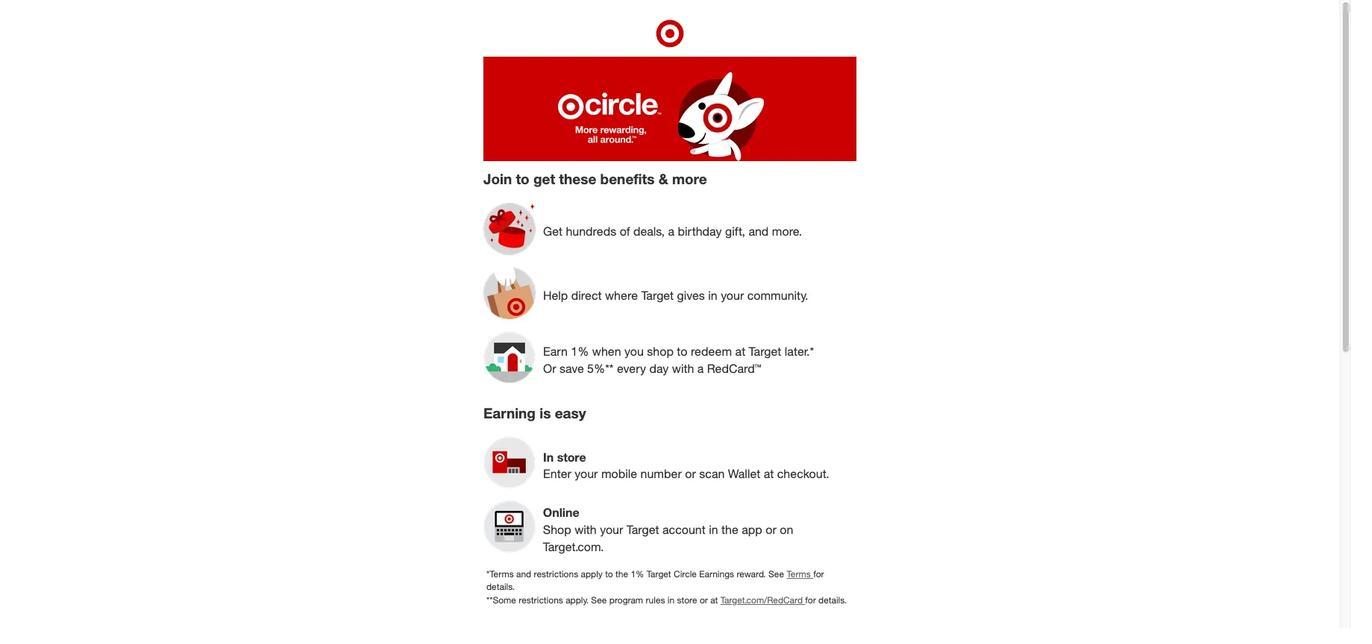 Task type: locate. For each thing, give the bounding box(es) containing it.
1 horizontal spatial with
[[672, 361, 694, 376]]

1% up "save"
[[571, 344, 589, 359]]

at right wallet
[[764, 467, 774, 482]]

target.com/redcard
[[721, 595, 803, 606]]

1 vertical spatial see
[[591, 595, 607, 606]]

details. right target.com/redcard link
[[819, 595, 847, 606]]

1 horizontal spatial store
[[677, 595, 698, 606]]

for
[[814, 569, 824, 580], [806, 595, 816, 606]]

2 vertical spatial your
[[600, 522, 624, 537]]

in
[[543, 450, 554, 465]]

at down earnings
[[711, 595, 718, 606]]

or inside online shop with your target account in the app or on target.com.
[[766, 522, 777, 537]]

1 horizontal spatial to
[[605, 569, 613, 580]]

terms link
[[787, 569, 814, 580]]

with right day
[[672, 361, 694, 376]]

restrictions
[[534, 569, 579, 580], [519, 595, 563, 606]]

more.
[[772, 224, 803, 239]]

details.
[[487, 582, 515, 593], [819, 595, 847, 606]]

1 vertical spatial or
[[766, 522, 777, 537]]

in right the gives
[[709, 288, 718, 303]]

or left on
[[766, 522, 777, 537]]

for down terms link
[[806, 595, 816, 606]]

store up enter
[[557, 450, 586, 465]]

at inside the in store enter your mobile number or scan wallet at checkout.
[[764, 467, 774, 482]]

your for online shop with your target account in the app or on target.com.
[[600, 522, 624, 537]]

1 vertical spatial for
[[806, 595, 816, 606]]

1% up program
[[631, 569, 645, 580]]

is
[[540, 404, 551, 421]]

1 vertical spatial and
[[517, 569, 532, 580]]

0 horizontal spatial or
[[685, 467, 696, 482]]

1 vertical spatial your
[[575, 467, 598, 482]]

1 vertical spatial at
[[764, 467, 774, 482]]

get hundreds of deals, a birthday gift, and more.
[[543, 224, 803, 239]]

1 vertical spatial the
[[616, 569, 629, 580]]

circle
[[674, 569, 697, 580]]

see
[[769, 569, 785, 580], [591, 595, 607, 606]]

0 vertical spatial or
[[685, 467, 696, 482]]

later.*
[[785, 344, 815, 359]]

store down circle
[[677, 595, 698, 606]]

1 horizontal spatial or
[[700, 595, 708, 606]]

your up target.com.
[[600, 522, 624, 537]]

0 horizontal spatial at
[[711, 595, 718, 606]]

at up redcard™
[[736, 344, 746, 359]]

restrictions down target.com.
[[534, 569, 579, 580]]

reward.
[[737, 569, 766, 580]]

0 vertical spatial the
[[722, 522, 739, 537]]

see left terms
[[769, 569, 785, 580]]

0 horizontal spatial the
[[616, 569, 629, 580]]

in right rules
[[668, 595, 675, 606]]

restrictions left apply.
[[519, 595, 563, 606]]

target left the gives
[[641, 288, 674, 303]]

0 vertical spatial details.
[[487, 582, 515, 593]]

to right shop
[[677, 344, 688, 359]]

the left app
[[722, 522, 739, 537]]

your right enter
[[575, 467, 598, 482]]

and right gift,
[[749, 224, 769, 239]]

your
[[721, 288, 744, 303], [575, 467, 598, 482], [600, 522, 624, 537]]

earnings
[[700, 569, 735, 580]]

the
[[722, 522, 739, 537], [616, 569, 629, 580]]

or inside the in store enter your mobile number or scan wallet at checkout.
[[685, 467, 696, 482]]

1 vertical spatial a
[[698, 361, 704, 376]]

target left later.*
[[749, 344, 782, 359]]

5%**
[[588, 361, 614, 376]]

benefits
[[601, 170, 655, 187]]

2 horizontal spatial or
[[766, 522, 777, 537]]

1 vertical spatial to
[[677, 344, 688, 359]]

0 vertical spatial your
[[721, 288, 744, 303]]

or down earnings
[[700, 595, 708, 606]]

1 vertical spatial store
[[677, 595, 698, 606]]

2 horizontal spatial to
[[677, 344, 688, 359]]

1 horizontal spatial 1%
[[631, 569, 645, 580]]

at
[[736, 344, 746, 359], [764, 467, 774, 482], [711, 595, 718, 606]]

1 horizontal spatial your
[[600, 522, 624, 537]]

0 horizontal spatial see
[[591, 595, 607, 606]]

a down redeem at bottom
[[698, 361, 704, 376]]

of
[[620, 224, 630, 239]]

help
[[543, 288, 568, 303]]

2 vertical spatial in
[[668, 595, 675, 606]]

1 horizontal spatial see
[[769, 569, 785, 580]]

0 vertical spatial with
[[672, 361, 694, 376]]

in
[[709, 288, 718, 303], [709, 522, 719, 537], [668, 595, 675, 606]]

a
[[668, 224, 675, 239], [698, 361, 704, 376]]

to inside 'earn 1% when you shop to redeem at target later.* or save 5%** every day with a redcard™'
[[677, 344, 688, 359]]

0 horizontal spatial 1%
[[571, 344, 589, 359]]

or
[[543, 361, 556, 376]]

1 horizontal spatial the
[[722, 522, 739, 537]]

for details. **some restrictions apply. see program rules in store or at target.com/redcard for details.
[[487, 569, 847, 606]]

shop
[[543, 522, 572, 537]]

terms
[[787, 569, 811, 580]]

join
[[484, 170, 512, 187]]

these
[[559, 170, 597, 187]]

target
[[641, 288, 674, 303], [749, 344, 782, 359], [627, 522, 659, 537], [647, 569, 672, 580]]

0 vertical spatial restrictions
[[534, 569, 579, 580]]

to
[[516, 170, 530, 187], [677, 344, 688, 359], [605, 569, 613, 580]]

1 horizontal spatial details.
[[819, 595, 847, 606]]

0 vertical spatial to
[[516, 170, 530, 187]]

or left scan
[[685, 467, 696, 482]]

deals,
[[634, 224, 665, 239]]

or inside for details. **some restrictions apply. see program rules in store or at target.com/redcard for details.
[[700, 595, 708, 606]]

1 vertical spatial in
[[709, 522, 719, 537]]

online shop with your target account in the app or on target.com.
[[543, 505, 794, 554]]

0 horizontal spatial your
[[575, 467, 598, 482]]

shop
[[647, 344, 674, 359]]

store
[[557, 450, 586, 465], [677, 595, 698, 606]]

0 horizontal spatial store
[[557, 450, 586, 465]]

1 horizontal spatial at
[[736, 344, 746, 359]]

with inside 'earn 1% when you shop to redeem at target later.* or save 5%** every day with a redcard™'
[[672, 361, 694, 376]]

for right terms
[[814, 569, 824, 580]]

rules
[[646, 595, 665, 606]]

in right account on the bottom
[[709, 522, 719, 537]]

target left account on the bottom
[[627, 522, 659, 537]]

0 vertical spatial a
[[668, 224, 675, 239]]

see right apply.
[[591, 595, 607, 606]]

2 horizontal spatial at
[[764, 467, 774, 482]]

*terms
[[487, 569, 514, 580]]

save
[[560, 361, 584, 376]]

2 horizontal spatial your
[[721, 288, 744, 303]]

target up rules
[[647, 569, 672, 580]]

*terms and restrictions apply to the 1% target circle earnings reward. see terms
[[487, 569, 811, 580]]

1 horizontal spatial a
[[698, 361, 704, 376]]

account
[[663, 522, 706, 537]]

1 vertical spatial with
[[575, 522, 597, 537]]

your inside the in store enter your mobile number or scan wallet at checkout.
[[575, 467, 598, 482]]

the up program
[[616, 569, 629, 580]]

redeem
[[691, 344, 732, 359]]

your right the gives
[[721, 288, 744, 303]]

redcard™
[[708, 361, 762, 376]]

to left get
[[516, 170, 530, 187]]

1 vertical spatial restrictions
[[519, 595, 563, 606]]

and
[[749, 224, 769, 239], [517, 569, 532, 580]]

and right *terms
[[517, 569, 532, 580]]

scan
[[700, 467, 725, 482]]

2 vertical spatial at
[[711, 595, 718, 606]]

1 vertical spatial 1%
[[631, 569, 645, 580]]

&
[[659, 170, 669, 187]]

details. down *terms
[[487, 582, 515, 593]]

0 horizontal spatial with
[[575, 522, 597, 537]]

target.com.
[[543, 540, 604, 554]]

community.
[[748, 288, 809, 303]]

1% inside 'earn 1% when you shop to redeem at target later.* or save 5%** every day with a redcard™'
[[571, 344, 589, 359]]

to right apply
[[605, 569, 613, 580]]

0 vertical spatial and
[[749, 224, 769, 239]]

0 vertical spatial store
[[557, 450, 586, 465]]

a right deals,
[[668, 224, 675, 239]]

0 vertical spatial 1%
[[571, 344, 589, 359]]

2 vertical spatial or
[[700, 595, 708, 606]]

0 horizontal spatial a
[[668, 224, 675, 239]]

more
[[673, 170, 707, 187]]

in inside for details. **some restrictions apply. see program rules in store or at target.com/redcard for details.
[[668, 595, 675, 606]]

your inside online shop with your target account in the app or on target.com.
[[600, 522, 624, 537]]

or
[[685, 467, 696, 482], [766, 522, 777, 537], [700, 595, 708, 606]]

0 vertical spatial at
[[736, 344, 746, 359]]

with up target.com.
[[575, 522, 597, 537]]

with
[[672, 361, 694, 376], [575, 522, 597, 537]]

1%
[[571, 344, 589, 359], [631, 569, 645, 580]]



Task type: vqa. For each thing, say whether or not it's contained in the screenshot.
favorite
no



Task type: describe. For each thing, give the bounding box(es) containing it.
0 vertical spatial in
[[709, 288, 718, 303]]

gives
[[677, 288, 705, 303]]

store inside for details. **some restrictions apply. see program rules in store or at target.com/redcard for details.
[[677, 595, 698, 606]]

where
[[605, 288, 638, 303]]

0 horizontal spatial and
[[517, 569, 532, 580]]

restrictions inside for details. **some restrictions apply. see program rules in store or at target.com/redcard for details.
[[519, 595, 563, 606]]

day
[[650, 361, 669, 376]]

help direct where target gives in your community.
[[543, 288, 809, 303]]

birthday
[[678, 224, 722, 239]]

your for in store enter your mobile number or scan wallet at checkout.
[[575, 467, 598, 482]]

app
[[742, 522, 763, 537]]

earn
[[543, 344, 568, 359]]

join to get these benefits & more
[[484, 170, 707, 187]]

see inside for details. **some restrictions apply. see program rules in store or at target.com/redcard for details.
[[591, 595, 607, 606]]

0 vertical spatial see
[[769, 569, 785, 580]]

enter
[[543, 467, 572, 482]]

program
[[610, 595, 643, 606]]

wallet
[[728, 467, 761, 482]]

gift,
[[726, 224, 746, 239]]

easy
[[555, 404, 586, 421]]

apply
[[581, 569, 603, 580]]

in inside online shop with your target account in the app or on target.com.
[[709, 522, 719, 537]]

online
[[543, 505, 580, 520]]

on
[[780, 522, 794, 537]]

hundreds
[[566, 224, 617, 239]]

apply.
[[566, 595, 589, 606]]

mobile
[[602, 467, 638, 482]]

with inside online shop with your target account in the app or on target.com.
[[575, 522, 597, 537]]

target inside 'earn 1% when you shop to redeem at target later.* or save 5%** every day with a redcard™'
[[749, 344, 782, 359]]

1 vertical spatial details.
[[819, 595, 847, 606]]

when
[[593, 344, 622, 359]]

direct
[[572, 288, 602, 303]]

you
[[625, 344, 644, 359]]

get
[[543, 224, 563, 239]]

the inside online shop with your target account in the app or on target.com.
[[722, 522, 739, 537]]

earning is easy
[[484, 404, 586, 421]]

every
[[617, 361, 646, 376]]

0 vertical spatial for
[[814, 569, 824, 580]]

store inside the in store enter your mobile number or scan wallet at checkout.
[[557, 450, 586, 465]]

a inside 'earn 1% when you shop to redeem at target later.* or save 5%** every day with a redcard™'
[[698, 361, 704, 376]]

at inside for details. **some restrictions apply. see program rules in store or at target.com/redcard for details.
[[711, 595, 718, 606]]

number
[[641, 467, 682, 482]]

target inside online shop with your target account in the app or on target.com.
[[627, 522, 659, 537]]

1 horizontal spatial and
[[749, 224, 769, 239]]

2 vertical spatial to
[[605, 569, 613, 580]]

0 horizontal spatial details.
[[487, 582, 515, 593]]

target.com/redcard link
[[721, 595, 806, 606]]

**some
[[487, 595, 517, 606]]

checkout.
[[778, 467, 830, 482]]

earn 1% when you shop to redeem at target later.* or save 5%** every day with a redcard™
[[543, 344, 815, 376]]

0 horizontal spatial to
[[516, 170, 530, 187]]

at inside 'earn 1% when you shop to redeem at target later.* or save 5%** every day with a redcard™'
[[736, 344, 746, 359]]

earning
[[484, 404, 536, 421]]

in store enter your mobile number or scan wallet at checkout.
[[543, 450, 830, 482]]

get
[[534, 170, 555, 187]]



